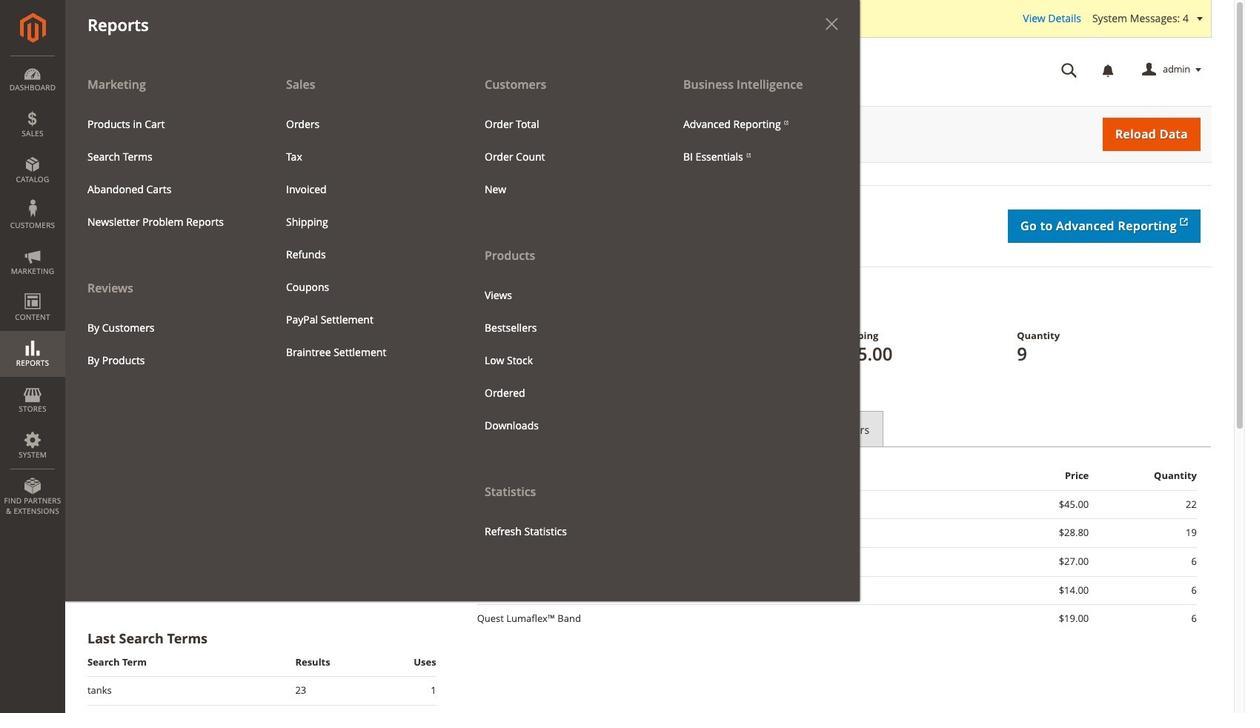 Task type: vqa. For each thing, say whether or not it's contained in the screenshot.
'Magento Admin Panel' image
yes



Task type: describe. For each thing, give the bounding box(es) containing it.
magento admin panel image
[[20, 13, 46, 43]]



Task type: locate. For each thing, give the bounding box(es) containing it.
menu
[[65, 68, 860, 602], [65, 68, 264, 377], [463, 68, 661, 548], [76, 108, 253, 239], [275, 108, 451, 369], [474, 108, 650, 206], [672, 108, 849, 173], [474, 279, 650, 442], [76, 312, 253, 377]]

menu bar
[[0, 0, 860, 602]]



